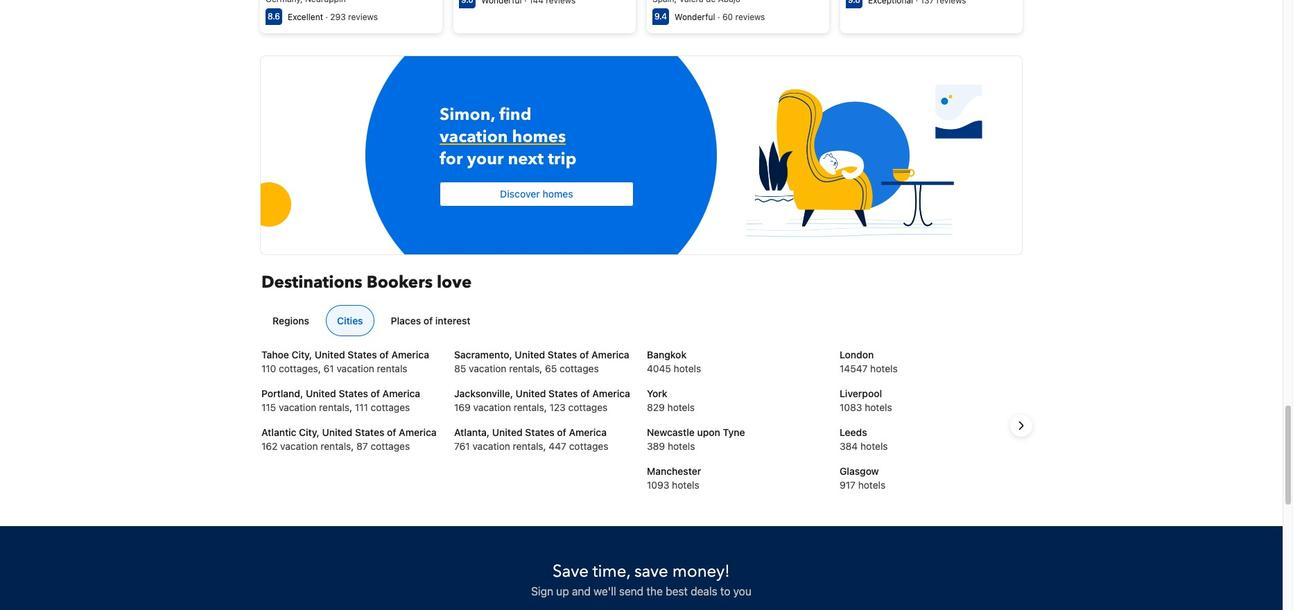 Task type: describe. For each thing, give the bounding box(es) containing it.
of inside portland, united states of america 115 vacation rentals , 111 cottages
[[371, 388, 380, 399]]

cottages for sacramento, united states of america
[[560, 363, 599, 374]]

leeds 384 hotels
[[840, 426, 888, 452]]

states inside atlantic city, united states of america 162 vacation rentals , 87 cottages
[[355, 426, 384, 438]]

simon, find vacation homes for your next trip
[[440, 103, 577, 171]]

york
[[647, 388, 667, 399]]

destinations bookers love
[[261, 271, 472, 294]]

cities button
[[326, 305, 374, 336]]

portland,
[[261, 388, 303, 399]]

places of interest button
[[380, 305, 482, 336]]

cottages inside atlantic city, united states of america 162 vacation rentals , 87 cottages
[[371, 440, 410, 452]]

vacation inside portland, united states of america 115 vacation rentals , 111 cottages
[[279, 402, 316, 413]]

discover homes
[[500, 188, 573, 200]]

regions
[[273, 315, 309, 327]]

exceptional element
[[868, 0, 913, 6]]

save
[[553, 560, 589, 583]]

hotels for liverpool
[[865, 402, 892, 413]]

vacation inside tahoe city, united states of america 110 cottages , 61 vacation rentals
[[337, 363, 374, 374]]

city, for tahoe
[[292, 349, 312, 361]]

of inside sacramento, united states of america 85 vacation rentals , 65 cottages
[[580, 349, 589, 361]]

tahoe city, united states of america 110 cottages , 61 vacation rentals
[[261, 349, 429, 374]]

447 cottages link
[[549, 440, 608, 452]]

rentals inside atlantic city, united states of america 162 vacation rentals , 87 cottages
[[321, 440, 351, 452]]

discover
[[500, 188, 540, 200]]

for
[[440, 148, 463, 171]]

atlantic city, united states of america 162 vacation rentals , 87 cottages
[[261, 426, 437, 452]]

917
[[840, 479, 856, 491]]

rentals for jacksonville, united states of america 169 vacation rentals , 123 cottages
[[514, 402, 544, 413]]

newcastle
[[647, 426, 695, 438]]

america for sacramento, united states of america 85 vacation rentals , 65 cottages
[[592, 349, 629, 361]]

places
[[391, 315, 421, 327]]

region containing tahoe city, united states of america
[[250, 348, 1033, 503]]

deals
[[691, 585, 718, 598]]

jacksonville, united states of america link
[[454, 388, 630, 399]]

interest
[[435, 315, 471, 327]]

hotels for glasgow
[[858, 479, 886, 491]]

9.4 element
[[653, 9, 669, 25]]

87 cottages link
[[356, 440, 410, 452]]

87
[[356, 440, 368, 452]]

homes inside simon, find vacation homes for your next trip
[[512, 126, 566, 148]]

next
[[508, 148, 544, 171]]

384
[[840, 440, 858, 452]]

wonderful · 60 reviews
[[675, 12, 765, 22]]

states for sacramento, united states of america
[[548, 349, 577, 361]]

up
[[556, 585, 569, 598]]

169 vacation rentals link
[[454, 402, 544, 413]]

rentals for atlanta, united states of america 761 vacation rentals , 447 cottages
[[513, 440, 543, 452]]

america for jacksonville, united states of america 169 vacation rentals , 123 cottages
[[592, 388, 630, 399]]

jacksonville,
[[454, 388, 513, 399]]

65
[[545, 363, 557, 374]]

wonderful element for 9.4 element
[[675, 12, 715, 22]]

, for 115 vacation rentals
[[350, 402, 352, 413]]

bangkok
[[647, 349, 687, 361]]

glasgow
[[840, 465, 879, 477]]

places of interest
[[391, 315, 471, 327]]

manchester 1093 hotels
[[647, 465, 701, 491]]

, for 110 cottages
[[318, 363, 321, 374]]

city, for atlantic
[[299, 426, 320, 438]]

cottages for atlanta, united states of america
[[569, 440, 608, 452]]

111 cottages link
[[355, 402, 410, 413]]

tahoe city, united states of america link
[[261, 349, 429, 361]]

excellent
[[288, 12, 323, 22]]

85 vacation rentals link
[[454, 363, 540, 374]]

389
[[647, 440, 665, 452]]

save time, save money! sign up and we'll send the best deals to you
[[531, 560, 752, 598]]

· for excellent
[[325, 12, 328, 22]]

trip
[[548, 148, 577, 171]]

of inside button
[[424, 315, 433, 327]]

tahoe
[[261, 349, 289, 361]]

excellent · 293 reviews
[[288, 12, 378, 22]]

simon,
[[440, 103, 495, 126]]

761 vacation rentals link
[[454, 440, 543, 452]]

85
[[454, 363, 466, 374]]

best
[[666, 585, 688, 598]]

sacramento,
[[454, 349, 512, 361]]

of inside tahoe city, united states of america 110 cottages , 61 vacation rentals
[[380, 349, 389, 361]]

65 cottages link
[[545, 363, 599, 374]]

162 vacation rentals link
[[261, 440, 351, 452]]

162
[[261, 440, 278, 452]]

14547
[[840, 363, 868, 374]]

newcastle upon tyne 389 hotels
[[647, 426, 745, 452]]

leeds
[[840, 426, 867, 438]]

america for atlanta, united states of america 761 vacation rentals , 447 cottages
[[569, 426, 607, 438]]

61 vacation rentals link
[[324, 363, 407, 374]]

sacramento, united states of america link
[[454, 349, 629, 361]]

· for wonderful
[[718, 12, 720, 22]]

jacksonville, united states of america 169 vacation rentals , 123 cottages
[[454, 388, 630, 413]]

hotels for leeds
[[861, 440, 888, 452]]

447
[[549, 440, 567, 452]]

destinations
[[261, 271, 362, 294]]

vacation inside atlanta, united states of america 761 vacation rentals , 447 cottages
[[473, 440, 510, 452]]

of inside jacksonville, united states of america 169 vacation rentals , 123 cottages
[[581, 388, 590, 399]]

america for portland, united states of america 115 vacation rentals , 111 cottages
[[383, 388, 420, 399]]

your
[[467, 148, 504, 171]]

169
[[454, 402, 471, 413]]



Task type: locate. For each thing, give the bounding box(es) containing it.
,
[[318, 363, 321, 374], [540, 363, 542, 374], [350, 402, 352, 413], [544, 402, 547, 413], [351, 440, 354, 452], [543, 440, 546, 452]]

110 cottages link
[[261, 363, 318, 374]]

0 vertical spatial city,
[[292, 349, 312, 361]]

america up 65 cottages "link"
[[592, 349, 629, 361]]

, for 761 vacation rentals
[[543, 440, 546, 452]]

hotels down bangkok
[[674, 363, 701, 374]]

main content containing simon, find
[[247, 0, 1028, 313]]

of up 111 cottages link in the bottom left of the page
[[371, 388, 380, 399]]

1 horizontal spatial ·
[[718, 12, 720, 22]]

, inside jacksonville, united states of america 169 vacation rentals , 123 cottages
[[544, 402, 547, 413]]

110
[[261, 363, 276, 374]]

· left 293
[[325, 12, 328, 22]]

1 reviews from the left
[[348, 12, 378, 22]]

2 reviews from the left
[[735, 12, 765, 22]]

1 vertical spatial wonderful element
[[675, 12, 715, 22]]

states inside portland, united states of america 115 vacation rentals , 111 cottages
[[339, 388, 368, 399]]

portland, united states of america 115 vacation rentals , 111 cottages
[[261, 388, 420, 413]]

united inside jacksonville, united states of america 169 vacation rentals , 123 cottages
[[516, 388, 546, 399]]

states up 87 on the left bottom
[[355, 426, 384, 438]]

united for atlanta, united states of america
[[492, 426, 523, 438]]

america down places
[[391, 349, 429, 361]]

hotels
[[674, 363, 701, 374], [870, 363, 898, 374], [668, 402, 695, 413], [865, 402, 892, 413], [668, 440, 695, 452], [861, 440, 888, 452], [672, 479, 699, 491], [858, 479, 886, 491]]

hotels for york
[[668, 402, 695, 413]]

hotels down glasgow
[[858, 479, 886, 491]]

1 · from the left
[[325, 12, 328, 22]]

rentals down atlanta, united states of america link
[[513, 440, 543, 452]]

united up 115 vacation rentals link
[[306, 388, 336, 399]]

, left 87 on the left bottom
[[351, 440, 354, 452]]

vacation inside atlantic city, united states of america 162 vacation rentals , 87 cottages
[[280, 440, 318, 452]]

money!
[[673, 560, 730, 583]]

upon
[[697, 426, 720, 438]]

, for 169 vacation rentals
[[544, 402, 547, 413]]

1 horizontal spatial reviews
[[735, 12, 765, 22]]

0 horizontal spatial reviews
[[348, 12, 378, 22]]

atlanta,
[[454, 426, 490, 438]]

cottages inside portland, united states of america 115 vacation rentals , 111 cottages
[[371, 402, 410, 413]]

homes down trip
[[543, 188, 573, 200]]

america up 111 cottages link in the bottom left of the page
[[383, 388, 420, 399]]

states inside sacramento, united states of america 85 vacation rentals , 65 cottages
[[548, 349, 577, 361]]

reviews for wonderful · 60 reviews
[[735, 12, 765, 22]]

1 vertical spatial homes
[[543, 188, 573, 200]]

cottages right '123'
[[568, 402, 608, 413]]

of inside atlantic city, united states of america 162 vacation rentals , 87 cottages
[[387, 426, 396, 438]]

293
[[330, 12, 346, 22]]

states for atlanta, united states of america
[[525, 426, 555, 438]]

829
[[647, 402, 665, 413]]

2 · from the left
[[718, 12, 720, 22]]

states inside tahoe city, united states of america 110 cottages , 61 vacation rentals
[[348, 349, 377, 361]]

next content image
[[1013, 417, 1030, 434]]

america inside sacramento, united states of america 85 vacation rentals , 65 cottages
[[592, 349, 629, 361]]

america inside jacksonville, united states of america 169 vacation rentals , 123 cottages
[[592, 388, 630, 399]]

united inside atlanta, united states of america 761 vacation rentals , 447 cottages
[[492, 426, 523, 438]]

of right places
[[424, 315, 433, 327]]

tyne
[[723, 426, 745, 438]]

0 vertical spatial homes
[[512, 126, 566, 148]]

cottages down 'tahoe'
[[279, 363, 318, 374]]

london 14547 hotels
[[840, 349, 898, 374]]

9.8 element
[[846, 0, 863, 9]]

america up 447 cottages link
[[569, 426, 607, 438]]

united for sacramento, united states of america
[[515, 349, 545, 361]]

rentals inside portland, united states of america 115 vacation rentals , 111 cottages
[[319, 402, 350, 413]]

rentals down portland, united states of america link
[[319, 402, 350, 413]]

of up the 123 cottages link
[[581, 388, 590, 399]]

0 vertical spatial wonderful element
[[481, 0, 522, 6]]

8.6
[[268, 11, 280, 22]]

states up 447
[[525, 426, 555, 438]]

, left 111
[[350, 402, 352, 413]]

hotels inside leeds 384 hotels
[[861, 440, 888, 452]]

atlantic
[[261, 426, 296, 438]]

to
[[720, 585, 731, 598]]

united down portland, united states of america 115 vacation rentals , 111 cottages
[[322, 426, 352, 438]]

portland, united states of america link
[[261, 388, 420, 399]]

tab list
[[256, 305, 1021, 337]]

america inside tahoe city, united states of america 110 cottages , 61 vacation rentals
[[391, 349, 429, 361]]

bookers
[[367, 271, 433, 294]]

hotels for manchester
[[672, 479, 699, 491]]

of up 447
[[557, 426, 566, 438]]

find
[[499, 103, 531, 126]]

you
[[733, 585, 752, 598]]

reviews for excellent · 293 reviews
[[348, 12, 378, 22]]

123
[[550, 402, 566, 413]]

rentals down jacksonville, united states of america link
[[514, 402, 544, 413]]

cottages for portland, united states of america
[[371, 402, 410, 413]]

hotels right 829
[[668, 402, 695, 413]]

, left 65 in the left of the page
[[540, 363, 542, 374]]

rentals inside jacksonville, united states of america 169 vacation rentals , 123 cottages
[[514, 402, 544, 413]]

60
[[723, 12, 733, 22]]

homes up discover homes
[[512, 126, 566, 148]]

of up 65 cottages "link"
[[580, 349, 589, 361]]

4045
[[647, 363, 671, 374]]

wonderful element for 9.0 element
[[481, 0, 522, 6]]

cottages for jacksonville, united states of america
[[568, 402, 608, 413]]

, inside sacramento, united states of america 85 vacation rentals , 65 cottages
[[540, 363, 542, 374]]

glasgow 917 hotels
[[840, 465, 886, 491]]

, inside portland, united states of america 115 vacation rentals , 111 cottages
[[350, 402, 352, 413]]

united inside tahoe city, united states of america 110 cottages , 61 vacation rentals
[[315, 349, 345, 361]]

of up 87 cottages link
[[387, 426, 396, 438]]

, inside atlanta, united states of america 761 vacation rentals , 447 cottages
[[543, 440, 546, 452]]

america inside atlanta, united states of america 761 vacation rentals , 447 cottages
[[569, 426, 607, 438]]

hotels down newcastle
[[668, 440, 695, 452]]

761
[[454, 440, 470, 452]]

rentals down atlantic city, united states of america 'link' on the bottom left of the page
[[321, 440, 351, 452]]

cottages right 65 in the left of the page
[[560, 363, 599, 374]]

rentals for portland, united states of america 115 vacation rentals , 111 cottages
[[319, 402, 350, 413]]

send
[[619, 585, 644, 598]]

city, up the 162 vacation rentals link
[[299, 426, 320, 438]]

1 vertical spatial city,
[[299, 426, 320, 438]]

cities
[[337, 315, 363, 327]]

america inside atlantic city, united states of america 162 vacation rentals , 87 cottages
[[399, 426, 437, 438]]

wonderful element left 60
[[675, 12, 715, 22]]

united inside atlantic city, united states of america 162 vacation rentals , 87 cottages
[[322, 426, 352, 438]]

city, inside atlantic city, united states of america 162 vacation rentals , 87 cottages
[[299, 426, 320, 438]]

tab list containing regions
[[256, 305, 1021, 337]]

hotels inside glasgow 917 hotels
[[858, 479, 886, 491]]

hotels inside the manchester 1093 hotels
[[672, 479, 699, 491]]

states inside atlanta, united states of america 761 vacation rentals , 447 cottages
[[525, 426, 555, 438]]

1083
[[840, 402, 862, 413]]

reviews
[[348, 12, 378, 22], [735, 12, 765, 22]]

states for portland, united states of america
[[339, 388, 368, 399]]

8.6 element
[[266, 9, 282, 25]]

main content
[[247, 0, 1028, 313]]

america up 87 cottages link
[[399, 426, 437, 438]]

manchester
[[647, 465, 701, 477]]

time,
[[593, 560, 630, 583]]

cottages inside sacramento, united states of america 85 vacation rentals , 65 cottages
[[560, 363, 599, 374]]

liverpool
[[840, 388, 882, 399]]

hotels inside the newcastle upon tyne 389 hotels
[[668, 440, 695, 452]]

united up 761 vacation rentals link
[[492, 426, 523, 438]]

states for jacksonville, united states of america
[[549, 388, 578, 399]]

united for portland, united states of america
[[306, 388, 336, 399]]

united up 61
[[315, 349, 345, 361]]

, left 61
[[318, 363, 321, 374]]

, inside atlantic city, united states of america 162 vacation rentals , 87 cottages
[[351, 440, 354, 452]]

states up '123'
[[549, 388, 578, 399]]

and
[[572, 585, 591, 598]]

united for jacksonville, united states of america
[[516, 388, 546, 399]]

vacation inside jacksonville, united states of america 169 vacation rentals , 123 cottages
[[473, 402, 511, 413]]

, left '123'
[[544, 402, 547, 413]]

wonderful element containing wonderful
[[675, 12, 715, 22]]

united inside portland, united states of america 115 vacation rentals , 111 cottages
[[306, 388, 336, 399]]

sacramento, united states of america 85 vacation rentals , 65 cottages
[[454, 349, 629, 374]]

hotels for bangkok
[[674, 363, 701, 374]]

city, inside tahoe city, united states of america 110 cottages , 61 vacation rentals
[[292, 349, 312, 361]]

, for 85 vacation rentals
[[540, 363, 542, 374]]

york 829 hotels
[[647, 388, 695, 413]]

wonderful element right 9.0 element
[[481, 0, 522, 6]]

sign
[[531, 585, 553, 598]]

bangkok 4045 hotels
[[647, 349, 701, 374]]

vacation inside simon, find vacation homes for your next trip
[[440, 126, 508, 148]]

united
[[315, 349, 345, 361], [515, 349, 545, 361], [306, 388, 336, 399], [516, 388, 546, 399], [322, 426, 352, 438], [492, 426, 523, 438]]

rentals inside sacramento, united states of america 85 vacation rentals , 65 cottages
[[509, 363, 540, 374]]

of up the 61 vacation rentals "link"
[[380, 349, 389, 361]]

, left 447
[[543, 440, 546, 452]]

hotels inside the liverpool 1083 hotels
[[865, 402, 892, 413]]

·
[[325, 12, 328, 22], [718, 12, 720, 22]]

cottages inside tahoe city, united states of america 110 cottages , 61 vacation rentals
[[279, 363, 318, 374]]

vacation inside sacramento, united states of america 85 vacation rentals , 65 cottages
[[469, 363, 507, 374]]

of inside atlanta, united states of america 761 vacation rentals , 447 cottages
[[557, 426, 566, 438]]

rentals inside atlanta, united states of america 761 vacation rentals , 447 cottages
[[513, 440, 543, 452]]

hotels for london
[[870, 363, 898, 374]]

rentals up 111 cottages link in the bottom left of the page
[[377, 363, 407, 374]]

cottages inside jacksonville, united states of america 169 vacation rentals , 123 cottages
[[568, 402, 608, 413]]

rentals
[[377, 363, 407, 374], [509, 363, 540, 374], [319, 402, 350, 413], [514, 402, 544, 413], [321, 440, 351, 452], [513, 440, 543, 452]]

cottages right 111
[[371, 402, 410, 413]]

vacation
[[440, 126, 508, 148], [337, 363, 374, 374], [469, 363, 507, 374], [279, 402, 316, 413], [473, 402, 511, 413], [280, 440, 318, 452], [473, 440, 510, 452]]

reviews right 293
[[348, 12, 378, 22]]

9.0 element
[[459, 0, 476, 9]]

save
[[634, 560, 668, 583]]

city, up 110 cottages link
[[292, 349, 312, 361]]

· left 60
[[718, 12, 720, 22]]

united up 65 in the left of the page
[[515, 349, 545, 361]]

america up the 123 cottages link
[[592, 388, 630, 399]]

cottages right 447
[[569, 440, 608, 452]]

hotels down leeds
[[861, 440, 888, 452]]

states up 111
[[339, 388, 368, 399]]

atlantic city, united states of america link
[[261, 426, 437, 438]]

hotels down liverpool on the right of page
[[865, 402, 892, 413]]

homes
[[512, 126, 566, 148], [543, 188, 573, 200]]

atlanta, united states of america link
[[454, 426, 607, 438]]

rentals inside tahoe city, united states of america 110 cottages , 61 vacation rentals
[[377, 363, 407, 374]]

hotels inside york 829 hotels
[[668, 402, 695, 413]]

we'll
[[594, 585, 616, 598]]

123 cottages link
[[550, 402, 608, 413]]

61
[[324, 363, 334, 374]]

the
[[647, 585, 663, 598]]

0 horizontal spatial wonderful element
[[481, 0, 522, 6]]

region
[[250, 348, 1033, 503]]

hotels inside london 14547 hotels
[[870, 363, 898, 374]]

america inside portland, united states of america 115 vacation rentals , 111 cottages
[[383, 388, 420, 399]]

hotels down manchester
[[672, 479, 699, 491]]

hotels right 14547
[[870, 363, 898, 374]]

wonderful
[[675, 12, 715, 22]]

america
[[391, 349, 429, 361], [592, 349, 629, 361], [383, 388, 420, 399], [592, 388, 630, 399], [399, 426, 437, 438], [569, 426, 607, 438]]

reviews right 60
[[735, 12, 765, 22]]

cottages
[[279, 363, 318, 374], [560, 363, 599, 374], [371, 402, 410, 413], [568, 402, 608, 413], [371, 440, 410, 452], [569, 440, 608, 452]]

115 vacation rentals link
[[261, 402, 350, 413]]

hotels inside bangkok 4045 hotels
[[674, 363, 701, 374]]

states inside jacksonville, united states of america 169 vacation rentals , 123 cottages
[[549, 388, 578, 399]]

1 horizontal spatial wonderful element
[[675, 12, 715, 22]]

9.4
[[655, 11, 667, 22]]

atlanta, united states of america 761 vacation rentals , 447 cottages
[[454, 426, 608, 452]]

states up the 61 vacation rentals "link"
[[348, 349, 377, 361]]

city,
[[292, 349, 312, 361], [299, 426, 320, 438]]

united inside sacramento, united states of america 85 vacation rentals , 65 cottages
[[515, 349, 545, 361]]

wonderful element
[[481, 0, 522, 6], [675, 12, 715, 22]]

love
[[437, 271, 472, 294]]

united down 65 in the left of the page
[[516, 388, 546, 399]]

london
[[840, 349, 874, 361]]

liverpool 1083 hotels
[[840, 388, 892, 413]]

excellent element
[[288, 12, 323, 22]]

states up 65 cottages "link"
[[548, 349, 577, 361]]

111
[[355, 402, 368, 413]]

cottages right 87 on the left bottom
[[371, 440, 410, 452]]

, inside tahoe city, united states of america 110 cottages , 61 vacation rentals
[[318, 363, 321, 374]]

0 horizontal spatial ·
[[325, 12, 328, 22]]

rentals for sacramento, united states of america 85 vacation rentals , 65 cottages
[[509, 363, 540, 374]]

cottages inside atlanta, united states of america 761 vacation rentals , 447 cottages
[[569, 440, 608, 452]]

regions button
[[261, 305, 320, 336]]

rentals down sacramento, united states of america link
[[509, 363, 540, 374]]



Task type: vqa. For each thing, say whether or not it's contained in the screenshot.
"REGION" containing Hotels
no



